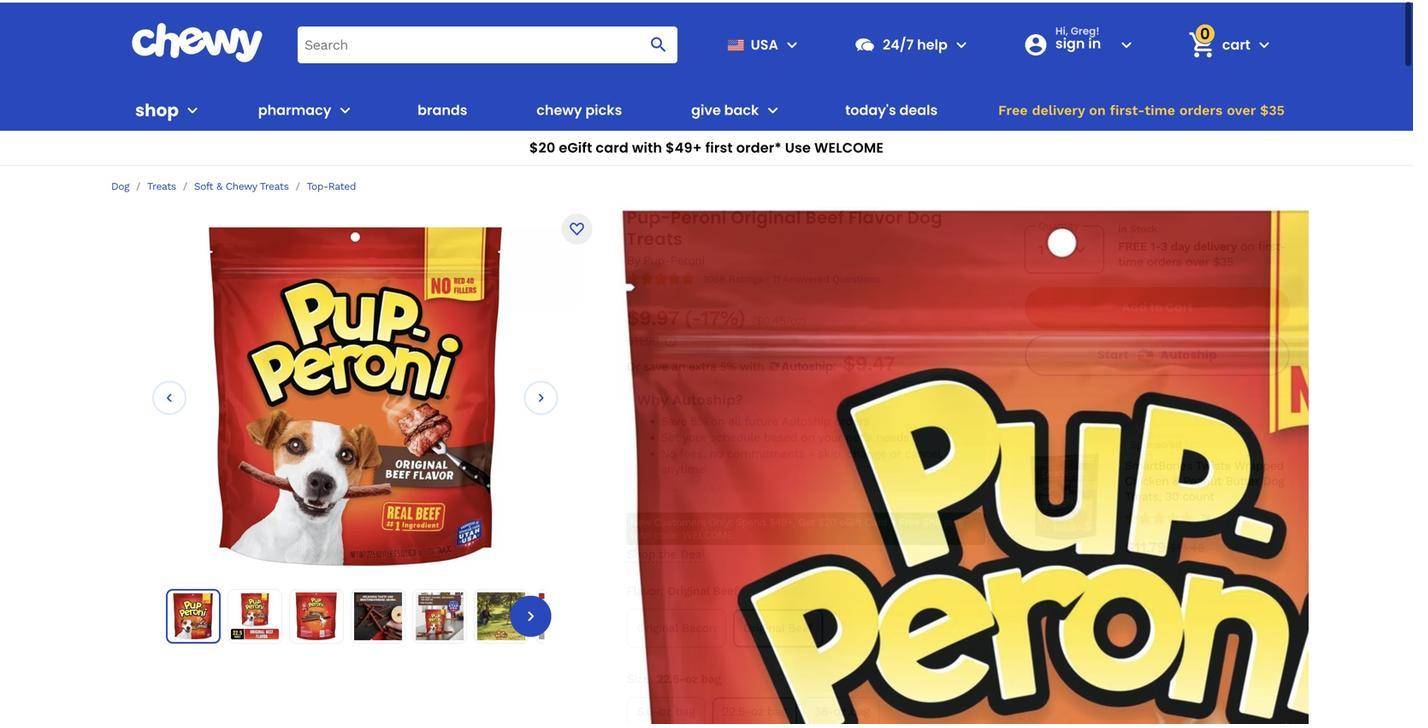 Task type: vqa. For each thing, say whether or not it's contained in the screenshot.
the bottommost first-
yes



Task type: describe. For each thing, give the bounding box(es) containing it.
Search text field
[[298, 24, 678, 61]]

wrapped
[[1235, 457, 1285, 471]]

original inside button
[[744, 619, 785, 633]]

smartbones twists wrapped chicken & peanut butter dog treats, 30 count image
[[1022, 452, 1108, 538]]

menu image
[[182, 98, 203, 118]]

time inside button
[[1145, 100, 1176, 116]]

$20 inside new customers only: spend $49+, get $20 egift card + free shipping with code: welcome shop the deal
[[819, 514, 837, 526]]

first- inside button
[[1110, 100, 1145, 116]]

set
[[661, 428, 680, 442]]

oz for 38-oz bag
[[834, 703, 847, 717]]

based
[[764, 428, 798, 442]]

chewy home image
[[131, 21, 264, 60]]

bag for 22.5-oz bag
[[768, 703, 787, 717]]

)
[[803, 312, 807, 326]]

1 vertical spatial pup-peroni original beef flavor dog treats, 22.5-oz bag slide 1 of 10 image
[[170, 591, 217, 638]]

1 vertical spatial with
[[740, 357, 765, 372]]

give back menu image
[[763, 98, 783, 118]]

original bacon
[[637, 619, 716, 633]]

pup-peroni original beef flavor dog treats, 22.5-oz bag slide 4 of 10 image
[[354, 591, 402, 638]]

soft
[[194, 178, 213, 190]]

back
[[725, 98, 759, 117]]

dog inside sponsored smartbones twists wrapped chicken & peanut butter dog treats, 30 count
[[1264, 472, 1285, 486]]

autoship :
[[782, 356, 836, 373]]

0 vertical spatial 5%
[[720, 357, 737, 372]]

1 vertical spatial flavor
[[627, 582, 661, 596]]

cart menu image
[[1255, 32, 1275, 52]]

group for flavor : original beef
[[624, 604, 989, 649]]

deals
[[900, 98, 938, 117]]

add to cart button
[[1025, 285, 1291, 326]]

38-oz bag
[[815, 703, 870, 717]]

count
[[1183, 488, 1215, 502]]

1-
[[1151, 237, 1161, 251]]

cart
[[1223, 32, 1251, 52]]

anytime.
[[661, 460, 708, 474]]

22.5-oz bag button
[[712, 695, 798, 725]]

change
[[847, 444, 887, 459]]

treats inside soft & chewy treats link
[[260, 178, 289, 190]]

why
[[637, 388, 669, 408]]

+
[[891, 514, 897, 526]]

bacon
[[682, 619, 716, 633]]

2 your from the left
[[819, 428, 843, 442]]

17%)
[[701, 303, 746, 328]]

beef inside button
[[788, 619, 813, 633]]

1068 ratings
[[704, 271, 764, 283]]

$35 inside button
[[1261, 100, 1285, 116]]

-
[[809, 444, 815, 459]]

why autoship? save 5% on all future autoship orders set your schedule based on your pet's needs no fees, no commitments - skip, change or cancel anytime.
[[637, 388, 941, 474]]

treats link
[[147, 178, 176, 190]]

shop the deal button
[[627, 545, 705, 561]]

original beef
[[744, 619, 813, 633]]

on first- time orders over $35
[[1119, 237, 1286, 267]]

38-oz bag button
[[804, 695, 880, 725]]

no
[[661, 444, 676, 459]]

chewy support image
[[854, 31, 876, 53]]

5.6-oz bag
[[637, 703, 695, 717]]

carousel-slider region
[[123, 223, 589, 569]]

in stock
[[1119, 221, 1158, 233]]

pup-peroni original beef flavor dog treats, 22.5-oz bag slide 6 of 10 image
[[478, 591, 525, 638]]

free 1-3 day delivery
[[1119, 237, 1238, 251]]

$9.97 (-17%) text field
[[627, 303, 746, 328]]

give back
[[692, 98, 759, 117]]

egift inside site banner
[[559, 136, 593, 155]]

save
[[644, 357, 668, 372]]

hi,
[[1056, 21, 1069, 36]]

commitments
[[727, 444, 805, 459]]

pup-peroni original beef flavor dog treats, 22.5-oz bag slide 1 of 10 image inside carousel-slider region
[[208, 223, 503, 565]]

first- inside on first- time orders over $35
[[1259, 237, 1286, 251]]

autoship inside why autoship? save 5% on all future autoship orders set your schedule based on your pet's needs no fees, no commitments - skip, change or cancel anytime.
[[782, 412, 831, 426]]

butter
[[1226, 472, 1260, 486]]

site banner
[[0, 0, 1414, 163]]

customers
[[654, 514, 706, 526]]

card
[[596, 136, 629, 155]]

$20 inside site banner
[[530, 136, 556, 155]]

delivery inside button
[[1033, 100, 1086, 116]]

pharmacy menu image
[[335, 98, 356, 118]]

new
[[630, 514, 651, 526]]

$9.47 text field
[[843, 349, 895, 374]]

chewy inside 'link'
[[537, 98, 582, 117]]

submit search image
[[649, 32, 669, 52]]

3
[[1161, 237, 1168, 251]]

oz inside $9.97 (-17%) ( $0.45 / oz )
[[791, 312, 803, 326]]

today's deals
[[846, 98, 938, 117]]

rated
[[328, 178, 356, 190]]

needs
[[877, 428, 910, 442]]

pup-peroni original beef flavor dog treats, 22.5-oz bag slide 3 of 10 image
[[293, 591, 341, 638]]

original bacon button
[[627, 607, 727, 646]]

ratings
[[729, 271, 764, 283]]

dog inside pup-peroni original beef flavor dog treats
[[908, 203, 943, 227]]

in inside hi, greg! sign in
[[1089, 31, 1102, 50]]

peanut
[[1184, 472, 1222, 486]]

soft & chewy treats
[[194, 178, 289, 190]]

time inside on first- time orders over $35
[[1119, 252, 1144, 267]]

flavor : original beef
[[627, 582, 739, 596]]

all
[[729, 412, 741, 426]]

code:
[[654, 527, 680, 539]]

by
[[627, 251, 640, 265]]

oz up 5.6-oz bag
[[686, 670, 698, 684]]

hi, greg! sign in
[[1056, 21, 1102, 50]]

free inside button
[[999, 100, 1028, 116]]

free delivery on first-time orders over $35
[[999, 100, 1285, 116]]

: for size
[[650, 670, 653, 684]]

smartbones twists wrapped chicken & peanut butter dog treats, 30 count link
[[1125, 456, 1291, 503]]

sponsored smartbones twists wrapped chicken & peanut butter dog treats, 30 count
[[1125, 437, 1285, 502]]

chewy picks
[[537, 98, 622, 117]]

beef for peroni
[[806, 203, 845, 227]]

over inside button
[[1228, 100, 1257, 116]]

(
[[752, 312, 756, 326]]

$9.97
[[627, 303, 679, 328]]

schedule
[[711, 428, 761, 442]]

smartbones
[[1125, 457, 1193, 471]]

dog link
[[111, 178, 129, 190]]

give
[[692, 98, 721, 117]]

size : 22.5-oz bag
[[627, 670, 721, 684]]

account menu image
[[1117, 32, 1137, 52]]

74
[[1201, 510, 1211, 522]]

$35 inside on first- time orders over $35
[[1214, 252, 1234, 267]]

order*
[[737, 136, 782, 155]]

/
[[786, 312, 791, 326]]

or
[[627, 357, 640, 372]]

items image
[[1187, 27, 1217, 57]]

cancel
[[905, 444, 941, 459]]

deal
[[681, 545, 705, 559]]

on up -
[[801, 428, 815, 442]]

welcome inside site banner
[[815, 136, 884, 155]]

orders inside why autoship? save 5% on all future autoship orders set your schedule based on your pet's needs no fees, no commitments - skip, change or cancel anytime.
[[835, 412, 870, 426]]

picks
[[586, 98, 622, 117]]



Task type: locate. For each thing, give the bounding box(es) containing it.
0 horizontal spatial time
[[1119, 252, 1144, 267]]

22.5-oz bag
[[723, 703, 787, 717]]

oz left the 38-
[[751, 703, 764, 717]]

22.5- inside 22.5-oz bag button
[[723, 703, 751, 717]]

0 vertical spatial $35
[[1261, 100, 1285, 116]]

0 vertical spatial free
[[999, 100, 1028, 116]]

0 horizontal spatial $35
[[1214, 252, 1234, 267]]

shop
[[627, 545, 655, 559]]

orders down items image
[[1180, 100, 1223, 116]]

24/7
[[883, 32, 914, 52]]

in
[[1089, 31, 1102, 50], [1119, 221, 1128, 233]]

1 vertical spatial 22.5-
[[723, 703, 751, 717]]

38-
[[815, 703, 834, 717]]

: for autoship
[[833, 356, 836, 373]]

1 vertical spatial group
[[624, 692, 989, 725]]

$20 egift card with $49+ first order* use welcome link
[[0, 128, 1414, 163]]

$11.79
[[1125, 537, 1167, 555]]

questions
[[833, 271, 880, 283]]

autoship up based
[[782, 412, 831, 426]]

welcome down only:
[[683, 527, 733, 539]]

11 answered questions button
[[768, 270, 880, 283]]

shop
[[135, 96, 179, 120]]

delivery
[[1033, 100, 1086, 116], [1194, 237, 1238, 251]]

beef inside pup-peroni original beef flavor dog treats
[[806, 203, 845, 227]]

with right card
[[632, 136, 663, 155]]

pup- inside pup-peroni original beef flavor dog treats
[[627, 203, 671, 227]]

treats inside pup-peroni original beef flavor dog treats
[[627, 225, 683, 249]]

1 horizontal spatial &
[[1173, 472, 1180, 486]]

0 vertical spatial time
[[1145, 100, 1176, 116]]

flavor
[[849, 203, 903, 227], [627, 582, 661, 596]]

0 vertical spatial chewy
[[537, 98, 582, 117]]

oz right $0.45
[[791, 312, 803, 326]]

greg!
[[1071, 21, 1100, 36]]

beef for :
[[713, 582, 739, 596]]

usa button
[[721, 22, 803, 63]]

treats right dog link
[[147, 178, 176, 190]]

on inside on first- time orders over $35
[[1241, 237, 1255, 251]]

0 horizontal spatial first-
[[1110, 100, 1145, 116]]

use
[[785, 136, 811, 155]]

30
[[1166, 488, 1179, 502]]

on down hi, greg! sign in
[[1090, 100, 1106, 116]]

(-
[[685, 303, 701, 328]]

day
[[1171, 237, 1191, 251]]

over down day on the right top of the page
[[1186, 252, 1210, 267]]

bag down the size : 22.5-oz bag
[[676, 703, 695, 717]]

0 horizontal spatial flavor
[[627, 582, 661, 596]]

help menu image
[[952, 32, 972, 52]]

on
[[1090, 100, 1106, 116], [1241, 237, 1255, 251], [711, 412, 725, 426], [801, 428, 815, 442]]

0 horizontal spatial dog
[[111, 178, 129, 190]]

: for flavor
[[661, 582, 664, 596]]

group containing 5.6-oz bag
[[624, 692, 989, 725]]

1068 ratings button
[[704, 270, 764, 283]]

0 horizontal spatial 5%
[[691, 412, 707, 426]]

skip,
[[819, 444, 844, 459]]

2 vertical spatial :
[[650, 670, 653, 684]]

only:
[[709, 514, 733, 526]]

: down shop the deal button
[[661, 582, 664, 596]]

delivery right day on the right top of the page
[[1194, 237, 1238, 251]]

stock
[[1130, 221, 1158, 233]]

list
[[166, 587, 591, 642]]

0 vertical spatial dog
[[111, 178, 129, 190]]

chewy
[[537, 98, 582, 117], [226, 178, 257, 190]]

on right day on the right top of the page
[[1241, 237, 1255, 251]]

: up 5.6-
[[650, 670, 653, 684]]

free inside new customers only: spend $49+, get $20 egift card + free shipping with code: welcome shop the deal
[[900, 514, 920, 526]]

1 horizontal spatial treats
[[260, 178, 289, 190]]

original right bacon
[[744, 619, 785, 633]]

5% down autoship?
[[691, 412, 707, 426]]

treats left top- on the left of the page
[[260, 178, 289, 190]]

$49+
[[666, 136, 702, 155]]

$20
[[530, 136, 556, 155], [819, 514, 837, 526]]

free
[[1119, 237, 1148, 251]]

welcome inside new customers only: spend $49+, get $20 egift card + free shipping with code: welcome shop the deal
[[683, 527, 733, 539]]

0 vertical spatial group
[[624, 604, 989, 649]]

$11.99 text field
[[627, 331, 660, 346]]

group containing original bacon
[[624, 604, 989, 649]]

1 vertical spatial time
[[1119, 252, 1144, 267]]

peroni up 1068
[[671, 251, 705, 265]]

1 horizontal spatial your
[[819, 428, 843, 442]]

orders inside on first- time orders over $35
[[1148, 252, 1183, 267]]

1 vertical spatial delivery
[[1194, 237, 1238, 251]]

pup- right by
[[644, 251, 671, 265]]

help
[[918, 32, 948, 52]]

$35 down the free 1-3 day delivery
[[1214, 252, 1234, 267]]

orders
[[1180, 100, 1223, 116], [1148, 252, 1183, 267], [835, 412, 870, 426]]

1 your from the left
[[683, 428, 707, 442]]

on left all
[[711, 412, 725, 426]]

orders down 3
[[1148, 252, 1183, 267]]

$11.79 $15.49
[[1125, 537, 1205, 555]]

0 vertical spatial first-
[[1110, 100, 1145, 116]]

& up 30
[[1173, 472, 1180, 486]]

add to cart
[[1122, 297, 1194, 314]]

11 answered questions
[[773, 271, 880, 283]]

oz for 22.5-oz bag
[[751, 703, 764, 717]]

$20 right get
[[819, 514, 837, 526]]

cart
[[1166, 297, 1194, 314]]

0 horizontal spatial :
[[650, 670, 653, 684]]

autoship for autoship :
[[782, 356, 833, 373]]

orders up pet's on the bottom of page
[[835, 412, 870, 426]]

0 horizontal spatial your
[[683, 428, 707, 442]]

add
[[1122, 297, 1148, 314]]

0 horizontal spatial &
[[216, 178, 223, 190]]

1 horizontal spatial first-
[[1259, 237, 1286, 251]]

1 vertical spatial in
[[1119, 221, 1128, 233]]

1 vertical spatial peroni
[[671, 251, 705, 265]]

1 horizontal spatial $20
[[819, 514, 837, 526]]

1 vertical spatial first-
[[1259, 237, 1286, 251]]

give back link
[[685, 87, 759, 128]]

0 vertical spatial pup-peroni original beef flavor dog treats, 22.5-oz bag slide 1 of 10 image
[[208, 223, 503, 565]]

welcome down today's
[[815, 136, 884, 155]]

1 horizontal spatial free
[[999, 100, 1028, 116]]

in up free
[[1119, 221, 1128, 233]]

0 vertical spatial delivery
[[1033, 100, 1086, 116]]

autoship down )
[[782, 356, 833, 373]]

0 vertical spatial welcome
[[815, 136, 884, 155]]

over down cart
[[1228, 100, 1257, 116]]

oz inside button
[[659, 703, 672, 717]]

2 vertical spatial with
[[630, 527, 651, 539]]

1 horizontal spatial egift
[[840, 514, 862, 526]]

1 vertical spatial dog
[[908, 203, 943, 227]]

5.6-
[[637, 703, 659, 717]]

1 horizontal spatial $35
[[1261, 100, 1285, 116]]

oz down the size : 22.5-oz bag
[[659, 703, 672, 717]]

0 horizontal spatial egift
[[559, 136, 593, 155]]

0 horizontal spatial free
[[900, 514, 920, 526]]

bag for 5.6-oz bag
[[676, 703, 695, 717]]

pharmacy
[[258, 98, 332, 117]]

over inside on first- time orders over $35
[[1186, 252, 1210, 267]]

$15.49 text field
[[1170, 537, 1205, 556]]

2 vertical spatial beef
[[788, 619, 813, 633]]

oz right 22.5-oz bag
[[834, 703, 847, 717]]

1 horizontal spatial time
[[1145, 100, 1176, 116]]

bag inside button
[[676, 703, 695, 717]]

menu image
[[782, 32, 803, 52]]

11
[[773, 271, 780, 283]]

0 vertical spatial beef
[[806, 203, 845, 227]]

shop button
[[135, 87, 203, 128]]

22.5-
[[657, 670, 686, 684], [723, 703, 751, 717]]

0 vertical spatial &
[[216, 178, 223, 190]]

$11.79 text field
[[1125, 537, 1167, 556]]

on inside button
[[1090, 100, 1106, 116]]

group
[[624, 604, 989, 649], [624, 692, 989, 725]]

0 horizontal spatial delivery
[[1033, 100, 1086, 116]]

$0.45
[[756, 312, 786, 326]]

5% inside why autoship? save 5% on all future autoship orders set your schedule based on your pet's needs no fees, no commitments - skip, change or cancel anytime.
[[691, 412, 707, 426]]

welcome
[[815, 136, 884, 155], [683, 527, 733, 539]]

new customers only: spend $49+, get $20 egift card + free shipping with code: welcome shop the deal
[[627, 514, 964, 559]]

1 vertical spatial pup-
[[644, 251, 671, 265]]

0 vertical spatial $20
[[530, 136, 556, 155]]

original
[[731, 203, 802, 227], [668, 582, 710, 596], [637, 619, 678, 633], [744, 619, 785, 633]]

1 horizontal spatial flavor
[[849, 203, 903, 227]]

peroni inside pup-peroni original beef flavor dog treats
[[671, 203, 727, 227]]

original up the 11
[[731, 203, 802, 227]]

:
[[833, 356, 836, 373], [661, 582, 664, 596], [650, 670, 653, 684]]

top-
[[307, 178, 328, 190]]

2 horizontal spatial :
[[833, 356, 836, 373]]

0 horizontal spatial chewy
[[226, 178, 257, 190]]

1 vertical spatial $20
[[819, 514, 837, 526]]

22.5- right size
[[657, 670, 686, 684]]

pet's
[[846, 428, 873, 442]]

pup-peroni original beef flavor dog treats, 22.5-oz bag slide 7 of 10 image
[[539, 591, 587, 638]]

0 vertical spatial with
[[632, 136, 663, 155]]

1 horizontal spatial delivery
[[1194, 237, 1238, 251]]

0 vertical spatial pup-
[[627, 203, 671, 227]]

$15.49
[[1170, 539, 1205, 553]]

1 vertical spatial welcome
[[683, 527, 733, 539]]

1 horizontal spatial in
[[1119, 221, 1128, 233]]

flavor down "shop"
[[627, 582, 661, 596]]

$49+,
[[769, 514, 796, 526]]

chewy left 'picks'
[[537, 98, 582, 117]]

0 vertical spatial over
[[1228, 100, 1257, 116]]

24/7 help link
[[847, 22, 948, 63]]

0
[[1201, 20, 1211, 42]]

1 vertical spatial egift
[[840, 514, 862, 526]]

original down deal
[[668, 582, 710, 596]]

1 horizontal spatial dog
[[908, 203, 943, 227]]

top-rated
[[307, 178, 356, 190]]

0 vertical spatial orders
[[1180, 100, 1223, 116]]

2 vertical spatial dog
[[1264, 472, 1285, 486]]

chicken
[[1125, 472, 1169, 486]]

spend
[[736, 514, 766, 526]]

twists
[[1196, 457, 1231, 471]]

0 vertical spatial peroni
[[671, 203, 727, 227]]

2 vertical spatial orders
[[835, 412, 870, 426]]

flavor up questions
[[849, 203, 903, 227]]

1 horizontal spatial over
[[1228, 100, 1257, 116]]

$20 egift card with $49+ first order* use welcome
[[530, 136, 884, 155]]

1 vertical spatial chewy
[[226, 178, 257, 190]]

0 horizontal spatial treats
[[147, 178, 176, 190]]

$9.97 (-17%) ( $0.45 / oz )
[[627, 303, 807, 328]]

egift
[[559, 136, 593, 155], [840, 514, 862, 526]]

1 vertical spatial orders
[[1148, 252, 1183, 267]]

pup-peroni original beef flavor dog treats, 22.5-oz bag slide 1 of 10 image
[[208, 223, 503, 565], [170, 591, 217, 638]]

flavor inside pup-peroni original beef flavor dog treats
[[849, 203, 903, 227]]

peroni up pup-peroni link
[[671, 203, 727, 227]]

pup- up by
[[627, 203, 671, 227]]

bag right the 38-
[[851, 703, 870, 717]]

chewy right soft
[[226, 178, 257, 190]]

in right sign
[[1089, 31, 1102, 50]]

2 horizontal spatial dog
[[1264, 472, 1285, 486]]

original inside button
[[637, 619, 678, 633]]

$35 down cart menu icon
[[1261, 100, 1285, 116]]

1 horizontal spatial chewy
[[537, 98, 582, 117]]

pup-
[[627, 203, 671, 227], [644, 251, 671, 265]]

1 vertical spatial over
[[1186, 252, 1210, 267]]

group for size : 22.5-oz bag
[[624, 692, 989, 725]]

with inside new customers only: spend $49+, get $20 egift card + free shipping with code: welcome shop the deal
[[630, 527, 651, 539]]

fees,
[[680, 444, 706, 459]]

shipping
[[923, 514, 964, 526]]

2 group from the top
[[624, 692, 989, 725]]

your up skip,
[[819, 428, 843, 442]]

free delivery on first-time orders over $35 button
[[994, 87, 1291, 128]]

future
[[745, 412, 779, 426]]

original inside pup-peroni original beef flavor dog treats
[[731, 203, 802, 227]]

pup-peroni original beef flavor dog treats, 22.5-oz bag slide 5 of 10 image
[[416, 591, 464, 638]]

original left bacon
[[637, 619, 678, 633]]

extra
[[689, 357, 717, 372]]

egift inside new customers only: spend $49+, get $20 egift card + free shipping with code: welcome shop the deal
[[840, 514, 862, 526]]

1 group from the top
[[624, 604, 989, 649]]

1 vertical spatial :
[[661, 582, 664, 596]]

autoship for autoship
[[1161, 344, 1218, 361]]

1 horizontal spatial welcome
[[815, 136, 884, 155]]

1 vertical spatial 5%
[[691, 412, 707, 426]]

no
[[710, 444, 724, 459]]

$20 down chewy picks 'link'
[[530, 136, 556, 155]]

oz for 5.6-oz bag
[[659, 703, 672, 717]]

0 horizontal spatial over
[[1186, 252, 1210, 267]]

& inside sponsored smartbones twists wrapped chicken & peanut butter dog treats, 30 count
[[1173, 472, 1180, 486]]

original beef button
[[733, 607, 824, 646]]

by pup-peroni
[[627, 251, 705, 265]]

bag for 38-oz bag
[[851, 703, 870, 717]]

save
[[661, 412, 687, 426]]

0 vertical spatial 22.5-
[[657, 670, 686, 684]]

0 vertical spatial egift
[[559, 136, 593, 155]]

5% right extra
[[720, 357, 737, 372]]

size
[[627, 670, 650, 684]]

orders inside button
[[1180, 100, 1223, 116]]

1 horizontal spatial :
[[661, 582, 664, 596]]

to
[[1150, 297, 1163, 314]]

delivery down sign
[[1033, 100, 1086, 116]]

with down "("
[[740, 357, 765, 372]]

1 horizontal spatial 22.5-
[[723, 703, 751, 717]]

0 vertical spatial :
[[833, 356, 836, 373]]

today's
[[846, 98, 897, 117]]

bag left the 38-
[[768, 703, 787, 717]]

$11.99
[[627, 332, 660, 346]]

0 vertical spatial in
[[1089, 31, 1102, 50]]

bag down bacon
[[701, 670, 721, 684]]

get
[[799, 514, 816, 526]]

2 horizontal spatial treats
[[627, 225, 683, 249]]

with down new
[[630, 527, 651, 539]]

0 horizontal spatial in
[[1089, 31, 1102, 50]]

Product search field
[[298, 24, 678, 61]]

1 vertical spatial free
[[900, 514, 920, 526]]

1 horizontal spatial 5%
[[720, 357, 737, 372]]

0 horizontal spatial $20
[[530, 136, 556, 155]]

treats
[[147, 178, 176, 190], [260, 178, 289, 190], [627, 225, 683, 249]]

treats up by pup-peroni
[[627, 225, 683, 249]]

0 vertical spatial flavor
[[849, 203, 903, 227]]

1 vertical spatial $35
[[1214, 252, 1234, 267]]

today's deals link
[[839, 87, 945, 128]]

pup-peroni link
[[644, 251, 705, 265]]

usa
[[751, 32, 779, 52]]

22.5- right 5.6-oz bag
[[723, 703, 751, 717]]

& right soft
[[216, 178, 223, 190]]

24/7 help
[[883, 32, 948, 52]]

your up fees,
[[683, 428, 707, 442]]

with inside site banner
[[632, 136, 663, 155]]

autoship down cart
[[1161, 344, 1218, 361]]

0 horizontal spatial welcome
[[683, 527, 733, 539]]

0 horizontal spatial 22.5-
[[657, 670, 686, 684]]

1 vertical spatial &
[[1173, 472, 1180, 486]]

1 vertical spatial beef
[[713, 582, 739, 596]]

: left $9.47 text box on the right of the page
[[833, 356, 836, 373]]

pup-peroni original beef flavor dog treats, 22.5-oz bag slide 2 of 10 image
[[231, 591, 279, 638]]

brands link
[[411, 87, 475, 128]]

your
[[683, 428, 707, 442], [819, 428, 843, 442]]

an
[[672, 357, 685, 372]]



